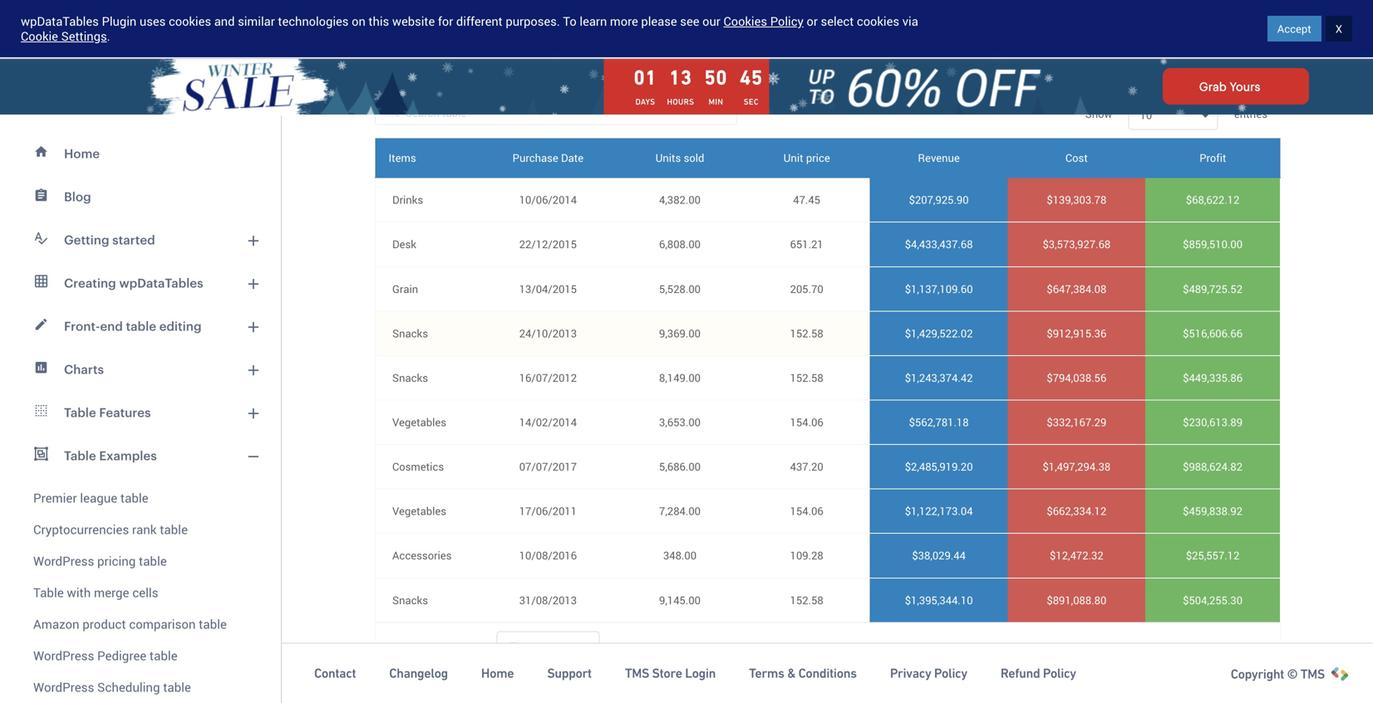 Task type: describe. For each thing, give the bounding box(es) containing it.
cost: activate to sort column ascending element
[[1008, 139, 1145, 178]]

tms inside 'link'
[[625, 667, 649, 682]]

blog link
[[10, 175, 271, 219]]

©
[[1287, 667, 1298, 682]]

109.28
[[790, 549, 823, 564]]

or
[[807, 13, 818, 30]]

152.58 for 1,243,374.42
[[790, 371, 823, 386]]

front-
[[64, 319, 100, 334]]

504,255.30
[[1189, 593, 1243, 608]]

wordpress for wordpress scheduling table
[[33, 679, 94, 696]]

Unit price number field
[[760, 649, 853, 679]]

policy for privacy policy
[[934, 667, 967, 682]]

comparison
[[129, 616, 196, 633]]

for
[[438, 13, 453, 30]]

From text field
[[497, 632, 600, 662]]

45
[[740, 66, 763, 89]]

purchase date: activate to sort column ascending element
[[480, 139, 616, 178]]

10
[[1140, 108, 1152, 122]]

purchase
[[513, 151, 558, 166]]

3,653.00
[[659, 415, 701, 430]]

1,429,522.02
[[911, 326, 973, 341]]

units sold
[[655, 151, 704, 166]]

wordpress scheduling table
[[33, 679, 191, 696]]

uses
[[140, 13, 166, 30]]

table for table examples
[[64, 449, 96, 463]]

17/06/2011
[[519, 504, 577, 519]]

2,485,919.20
[[911, 460, 973, 475]]

5,528.00
[[659, 282, 701, 297]]

cookie
[[21, 28, 58, 44]]

Profit number field
[[1162, 649, 1263, 679]]

league
[[80, 490, 117, 507]]

refund
[[1001, 667, 1040, 682]]

our
[[702, 13, 720, 30]]

get started link
[[1203, 9, 1356, 49]]

purchase date
[[513, 151, 584, 166]]

see
[[680, 13, 699, 30]]

x
[[1335, 21, 1342, 36]]

1,395,344.10
[[911, 593, 973, 608]]

1 horizontal spatial home link
[[481, 666, 514, 682]]

152.58 for 1,429,522.02
[[790, 326, 823, 341]]

651.21
[[790, 237, 823, 252]]

cells
[[132, 585, 158, 602]]

vegetables for 14/02/2014
[[392, 415, 446, 430]]

Units sold number field
[[633, 649, 727, 679]]

premier league table link
[[10, 478, 271, 514]]

table features
[[64, 406, 151, 420]]

table examples link
[[10, 435, 271, 478]]

policy inside wpdatatables plugin uses cookies and similar technologies on this website for different purposes. to learn more please see our cookies policy or select cookies via cookie settings .
[[770, 13, 804, 30]]

8,149.00
[[659, 371, 701, 386]]

wpdatatables plugin uses cookies and similar technologies on this website for different purposes. to learn more please see our cookies policy or select cookies via cookie settings .
[[21, 13, 918, 44]]

this
[[369, 13, 389, 30]]

table with merge cells
[[33, 585, 158, 602]]

25,557.12
[[1192, 549, 1240, 564]]

creating wpdatatables link
[[10, 262, 271, 305]]

859,510.00
[[1189, 237, 1243, 252]]

139,303.78
[[1053, 193, 1106, 208]]

please
[[641, 13, 677, 30]]

912,915.36
[[1053, 326, 1106, 341]]

449,335.86
[[1189, 371, 1243, 386]]

learn
[[580, 13, 607, 30]]

0 horizontal spatial home link
[[10, 132, 271, 175]]

348.00
[[663, 549, 697, 564]]

plugin
[[102, 13, 137, 30]]

terms & conditions
[[749, 667, 857, 682]]

profit: activate to sort column ascending element
[[1145, 139, 1280, 178]]

privacy policy
[[890, 667, 967, 682]]

unit price: activate to sort column ascending element
[[744, 139, 870, 178]]

01
[[634, 66, 657, 89]]

more
[[610, 13, 638, 30]]

yours
[[1230, 80, 1260, 93]]

0 horizontal spatial home
[[64, 146, 100, 161]]

07/07/2017
[[519, 460, 577, 475]]

wordpress pedigree table
[[33, 648, 178, 665]]

snacks for 24/10/2013
[[392, 326, 428, 341]]

table for table with merge cells
[[33, 585, 64, 602]]

blog
[[64, 189, 91, 204]]

grab yours link
[[1163, 68, 1309, 105]]

Cost number field
[[1024, 649, 1129, 679]]

table for scheduling
[[163, 679, 191, 696]]

1 vertical spatial home
[[481, 667, 514, 682]]

988,624.82
[[1189, 460, 1243, 475]]

to
[[563, 13, 577, 30]]

days
[[635, 97, 655, 107]]

9,369.00
[[659, 326, 701, 341]]

794,038.56
[[1053, 371, 1106, 386]]

31/08/2013
[[519, 593, 577, 608]]

pedigree
[[97, 648, 146, 665]]

get started
[[1250, 21, 1309, 37]]

wpdatatables - tables and charts manager wordpress plugin image
[[17, 14, 175, 44]]

50
[[704, 66, 727, 89]]

accept button
[[1267, 16, 1321, 42]]

creating wpdatatables
[[64, 276, 203, 290]]

10/08/2016
[[519, 549, 577, 564]]

1 cookies from the left
[[169, 13, 211, 30]]

22/12/2015
[[519, 237, 577, 252]]

154.06 for 7,284.00
[[790, 504, 823, 519]]

437.20
[[790, 460, 823, 475]]

3,573,927.68
[[1049, 237, 1111, 252]]

38,029.44
[[918, 549, 966, 564]]

wpdatatables inside wpdatatables plugin uses cookies and similar technologies on this website for different purposes. to learn more please see our cookies policy or select cookies via cookie settings .
[[21, 13, 99, 30]]



Task type: locate. For each thing, give the bounding box(es) containing it.
end
[[100, 319, 123, 334]]

items inside items 'button'
[[417, 655, 449, 671]]

policy
[[770, 13, 804, 30], [934, 667, 967, 682], [1043, 667, 1076, 682]]

1,122,173.04
[[911, 504, 973, 519]]

snacks for 31/08/2013
[[392, 593, 428, 608]]

merge
[[94, 585, 129, 602]]

2 vertical spatial wordpress
[[33, 679, 94, 696]]

Revenue number field
[[887, 649, 991, 679]]

230,613.89
[[1189, 415, 1243, 430]]

scheduling
[[97, 679, 160, 696]]

desk
[[392, 237, 416, 252]]

2 cookies from the left
[[857, 13, 899, 30]]

support
[[547, 667, 592, 682]]

154.06 for 3,653.00
[[790, 415, 823, 430]]

tms left store
[[625, 667, 649, 682]]

website
[[392, 13, 435, 30]]

items button
[[392, 649, 463, 679]]

1 152.58 from the top
[[790, 326, 823, 341]]

1 horizontal spatial wpdatatables
[[119, 276, 203, 290]]

3 snacks from the top
[[392, 593, 428, 608]]

home up blog
[[64, 146, 100, 161]]

0 horizontal spatial cookies
[[169, 13, 211, 30]]

show
[[1085, 106, 1115, 121]]

152.58 for 1,395,344.10
[[790, 593, 823, 608]]

revenue
[[918, 151, 960, 166]]

table right end
[[126, 319, 156, 334]]

1 wordpress from the top
[[33, 553, 94, 570]]

profit
[[1199, 151, 1226, 166]]

table features link
[[10, 391, 271, 435]]

drinks
[[392, 193, 423, 208]]

snacks
[[392, 326, 428, 341], [392, 371, 428, 386], [392, 593, 428, 608]]

policy for refund policy
[[1043, 667, 1076, 682]]

0 vertical spatial items
[[389, 151, 416, 166]]

10/06/2014
[[519, 193, 577, 208]]

copyright
[[1231, 667, 1284, 682]]

1 vertical spatial 152.58
[[790, 371, 823, 386]]

1 vegetables from the top
[[392, 415, 446, 430]]

2 vertical spatial table
[[33, 585, 64, 602]]

0 vertical spatial home
[[64, 146, 100, 161]]

3 152.58 from the top
[[790, 593, 823, 608]]

support link
[[547, 666, 592, 682]]

0 horizontal spatial wpdatatables
[[21, 13, 99, 30]]

0 vertical spatial 152.58
[[790, 326, 823, 341]]

table examples
[[64, 449, 157, 463]]

207,925.90
[[915, 193, 969, 208]]

columns
[[409, 67, 455, 83]]

privacy
[[890, 667, 931, 682]]

1 vertical spatial table
[[64, 449, 96, 463]]

home link
[[10, 132, 271, 175], [481, 666, 514, 682]]

vegetables for 17/06/2011
[[392, 504, 446, 519]]

wordpress inside wordpress scheduling table link
[[33, 679, 94, 696]]

2 vertical spatial 152.58
[[790, 593, 823, 608]]

1 horizontal spatial items
[[417, 655, 449, 671]]

table up "cryptocurrencies rank table" link
[[120, 490, 148, 507]]

1 snacks from the top
[[392, 326, 428, 341]]

154.06 up 109.28
[[790, 504, 823, 519]]

2 wordpress from the top
[[33, 648, 94, 665]]

different
[[456, 13, 503, 30]]

cookies
[[169, 13, 211, 30], [857, 13, 899, 30]]

policy inside privacy policy link
[[934, 667, 967, 682]]

wordpress inside wordpress pedigree table link
[[33, 648, 94, 665]]

table inside 'link'
[[33, 585, 64, 602]]

154.06
[[790, 415, 823, 430], [790, 504, 823, 519]]

table right comparison on the left bottom
[[199, 616, 227, 633]]

1 vertical spatial 154.06
[[790, 504, 823, 519]]

table for end
[[126, 319, 156, 334]]

charts
[[64, 362, 104, 377]]

front-end table editing
[[64, 319, 202, 334]]

cryptocurrencies
[[33, 522, 129, 539]]

3 wordpress from the top
[[33, 679, 94, 696]]

Search form search field
[[349, 17, 907, 40]]

items
[[389, 151, 416, 166], [417, 655, 449, 671]]

1,243,374.42
[[911, 371, 973, 386]]

and
[[214, 13, 235, 30]]

amazon product comparison table
[[33, 616, 227, 633]]

wordpress for wordpress pedigree table
[[33, 648, 94, 665]]

1 vertical spatial home link
[[481, 666, 514, 682]]

205.70
[[790, 282, 823, 297]]

14/02/2014
[[519, 415, 577, 430]]

wordpress pricing table
[[33, 553, 167, 570]]

47.45
[[793, 193, 820, 208]]

cookies policy link
[[723, 13, 804, 30]]

home down from text field
[[481, 667, 514, 682]]

policy left the or
[[770, 13, 804, 30]]

0 horizontal spatial tms
[[625, 667, 649, 682]]

table down charts
[[64, 406, 96, 420]]

hours
[[667, 97, 694, 107]]

table for rank
[[160, 522, 188, 539]]

items inside items: activate to sort column ascending element
[[389, 151, 416, 166]]

7,284.00
[[659, 504, 701, 519]]

1 horizontal spatial tms
[[1300, 667, 1325, 682]]

amazon product comparison table link
[[10, 609, 271, 641]]

snacks for 16/07/2012
[[392, 371, 428, 386]]

0 vertical spatial vegetables
[[392, 415, 446, 430]]

refund policy link
[[1001, 666, 1076, 682]]

home link up blog
[[10, 132, 271, 175]]

wordpress pedigree table link
[[10, 641, 271, 672]]

wordpress for wordpress pricing table
[[33, 553, 94, 570]]

conditions
[[798, 667, 857, 682]]

policy inside refund policy link
[[1043, 667, 1076, 682]]

6,808.00
[[659, 237, 701, 252]]

2 vegetables from the top
[[392, 504, 446, 519]]

contact
[[314, 667, 356, 682]]

wpdatatables up editing
[[119, 276, 203, 290]]

wordpress scheduling table link
[[10, 672, 271, 704]]

0 vertical spatial table
[[64, 406, 96, 420]]

459,838.92
[[1189, 504, 1243, 519]]

contact link
[[314, 666, 356, 682]]

vegetables down cosmetics
[[392, 504, 446, 519]]

items: activate to sort column ascending element
[[375, 139, 480, 178]]

unit
[[783, 151, 803, 166]]

table for league
[[120, 490, 148, 507]]

vegetables up cosmetics
[[392, 415, 446, 430]]

2 152.58 from the top
[[790, 371, 823, 386]]

1 horizontal spatial policy
[[934, 667, 967, 682]]

units sold: activate to sort column ascending element
[[616, 139, 744, 178]]

similar
[[238, 13, 275, 30]]

items for items: activate to sort column ascending element
[[389, 151, 416, 166]]

To text field
[[497, 666, 600, 696]]

table
[[126, 319, 156, 334], [120, 490, 148, 507], [160, 522, 188, 539], [139, 553, 167, 570], [199, 616, 227, 633], [150, 648, 178, 665], [163, 679, 191, 696]]

home link down from text field
[[481, 666, 514, 682]]

creating
[[64, 276, 116, 290]]

grab
[[1199, 80, 1227, 93]]

2 vertical spatial snacks
[[392, 593, 428, 608]]

1 vertical spatial snacks
[[392, 371, 428, 386]]

1 horizontal spatial cookies
[[857, 13, 899, 30]]

cookie settings button
[[21, 28, 107, 44]]

table up premier league table
[[64, 449, 96, 463]]

154.06 up 437.20
[[790, 415, 823, 430]]

terms & conditions link
[[749, 666, 857, 682]]

1,497,294.38
[[1049, 460, 1111, 475]]

grab yours
[[1199, 80, 1260, 93]]

cosmetics
[[392, 460, 444, 475]]

revenue: activate to sort column ascending element
[[870, 139, 1008, 178]]

table down comparison on the left bottom
[[150, 648, 178, 665]]

0 horizontal spatial policy
[[770, 13, 804, 30]]

policy right 'privacy'
[[934, 667, 967, 682]]

2 154.06 from the top
[[790, 504, 823, 519]]

tms right the ©
[[1300, 667, 1325, 682]]

table for pricing
[[139, 553, 167, 570]]

min
[[709, 97, 723, 107]]

wpdatatables left .
[[21, 13, 99, 30]]

0 vertical spatial wpdatatables
[[21, 13, 99, 30]]

table left with
[[33, 585, 64, 602]]

647,384.08
[[1053, 282, 1106, 297]]

cookies left and
[[169, 13, 211, 30]]

13/04/2015
[[519, 282, 577, 297]]

table up the cells
[[139, 553, 167, 570]]

1 vertical spatial wordpress
[[33, 648, 94, 665]]

table inside 'link'
[[139, 553, 167, 570]]

tms
[[625, 667, 649, 682], [1300, 667, 1325, 682]]

privacy policy link
[[890, 666, 967, 682]]

wordpress down amazon
[[33, 648, 94, 665]]

table for pedigree
[[150, 648, 178, 665]]

wordpress down 'wordpress pedigree table'
[[33, 679, 94, 696]]

1 vertical spatial wpdatatables
[[119, 276, 203, 290]]

wordpress inside the 'wordpress pricing table' 'link'
[[33, 553, 94, 570]]

0 vertical spatial 154.06
[[790, 415, 823, 430]]

changelog link
[[389, 666, 448, 682]]

68,622.12
[[1192, 193, 1240, 208]]

1 horizontal spatial home
[[481, 667, 514, 682]]

front-end table editing link
[[10, 305, 271, 348]]

2 snacks from the top
[[392, 371, 428, 386]]

cookies left via
[[857, 13, 899, 30]]

items for items 'button' at bottom
[[417, 655, 449, 671]]

0 vertical spatial snacks
[[392, 326, 428, 341]]

product
[[83, 616, 126, 633]]

0 horizontal spatial items
[[389, 151, 416, 166]]

select
[[821, 13, 854, 30]]

2 horizontal spatial policy
[[1043, 667, 1076, 682]]

table right rank on the bottom left of the page
[[160, 522, 188, 539]]

table down wordpress pedigree table link
[[163, 679, 191, 696]]

premier league table
[[33, 490, 148, 507]]

via
[[902, 13, 918, 30]]

table for table features
[[64, 406, 96, 420]]

0 vertical spatial home link
[[10, 132, 271, 175]]

1 vertical spatial items
[[417, 655, 449, 671]]

entries
[[1231, 106, 1267, 121]]

1 154.06 from the top
[[790, 415, 823, 430]]

10 button
[[1140, 101, 1206, 129]]

516,606.66
[[1189, 326, 1243, 341]]

0 vertical spatial wordpress
[[33, 553, 94, 570]]

purposes.
[[506, 13, 560, 30]]

wordpress up with
[[33, 553, 94, 570]]

policy right refund
[[1043, 667, 1076, 682]]

1 vertical spatial vegetables
[[392, 504, 446, 519]]

amazon
[[33, 616, 79, 633]]

cryptocurrencies rank table link
[[10, 514, 271, 546]]



Task type: vqa. For each thing, say whether or not it's contained in the screenshot.


